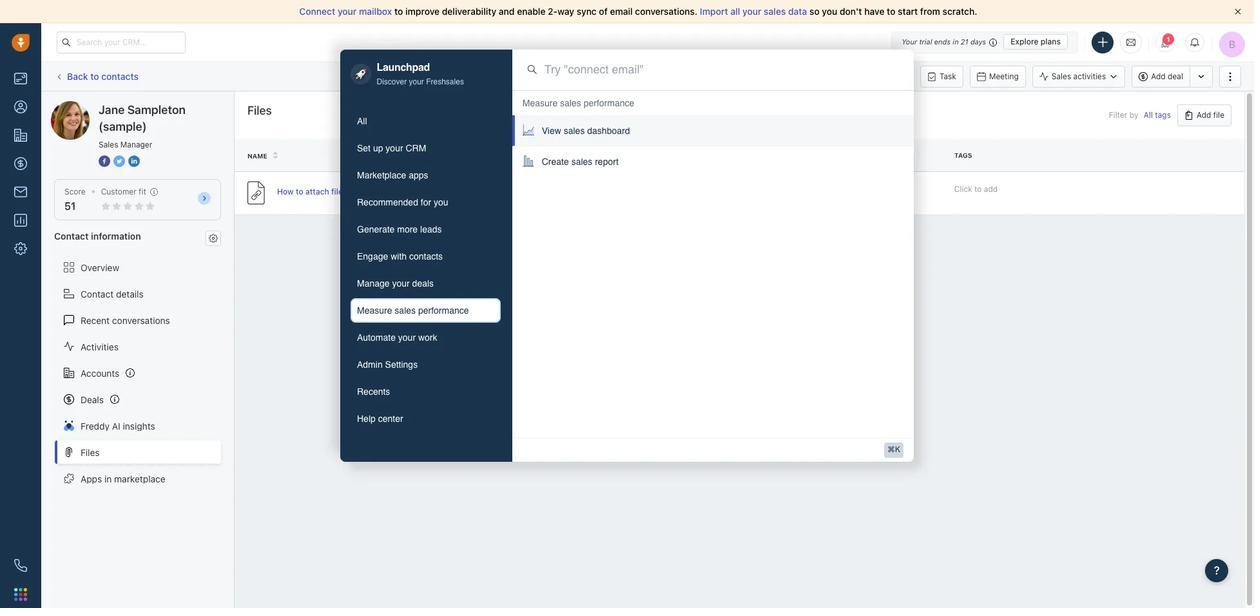 Task type: locate. For each thing, give the bounding box(es) containing it.
21
[[961, 37, 969, 46]]

1 horizontal spatial contacts
[[409, 252, 443, 262]]

contacts down search your crm... text field
[[101, 71, 139, 82]]

your down the "launchpad"
[[409, 77, 424, 87]]

add left file
[[1197, 110, 1212, 120]]

import
[[700, 6, 728, 17]]

0 horizontal spatial files
[[81, 447, 100, 458]]

discover
[[377, 77, 407, 87]]

0 vertical spatial click
[[660, 71, 678, 81]]

task
[[940, 71, 957, 81]]

contact down 51 button
[[54, 231, 89, 242]]

file
[[1214, 110, 1225, 120]]

refresh.
[[689, 71, 718, 81]]

1 vertical spatial files
[[81, 447, 100, 458]]

add
[[984, 184, 998, 194]]

add left deal
[[1152, 72, 1166, 81]]

measure sales performance button
[[351, 299, 501, 323]]

0 horizontal spatial contacts
[[101, 71, 139, 82]]

1 horizontal spatial files
[[248, 104, 272, 117]]

twitter circled image
[[113, 155, 125, 168]]

updates available. click to refresh.
[[591, 71, 718, 81]]

1 vertical spatial contact
[[81, 289, 114, 300]]

1 horizontal spatial click
[[955, 184, 973, 194]]

file
[[753, 152, 767, 159], [652, 152, 666, 160]]

0 horizontal spatial add
[[1152, 72, 1166, 81]]

1 vertical spatial in
[[104, 474, 112, 485]]

tab list
[[351, 109, 501, 431]]

performance inside button
[[418, 306, 469, 316]]

0 vertical spatial contact
[[54, 231, 89, 242]]

recents
[[357, 387, 390, 397]]

email
[[610, 6, 633, 17]]

sampleton
[[127, 103, 186, 117]]

admin settings button
[[351, 353, 501, 377]]

file left size at right
[[753, 152, 767, 159]]

measure sales performance
[[523, 98, 635, 108], [523, 98, 635, 108], [357, 306, 469, 316]]

files
[[248, 104, 272, 117], [81, 447, 100, 458]]

freddy ai insights
[[81, 421, 155, 432]]

report
[[595, 157, 619, 167]]

0 vertical spatial files
[[248, 104, 272, 117]]

contacts up manage your deals button
[[409, 252, 443, 262]]

1 file from the left
[[753, 152, 767, 159]]

1 horizontal spatial add
[[1197, 110, 1212, 120]]

file for file type
[[652, 152, 666, 160]]

sales inside button
[[395, 306, 416, 316]]

files
[[331, 187, 347, 197]]

to right "files"
[[349, 187, 357, 197]]

files up name
[[248, 104, 272, 117]]

data
[[789, 6, 808, 17]]

ai
[[112, 421, 120, 432]]

1 vertical spatial add
[[1197, 110, 1212, 120]]

contacts for back to contacts
[[101, 71, 139, 82]]

score 51
[[64, 187, 86, 212]]

1 vertical spatial sales
[[99, 140, 118, 150]]

file for file size
[[753, 152, 767, 159]]

you right "so"
[[822, 6, 838, 17]]

manager
[[120, 140, 152, 150]]

contact for contact information
[[54, 231, 89, 242]]

sales inside jane sampleton (sample) sales manager
[[99, 140, 118, 150]]

0 vertical spatial in
[[953, 37, 959, 46]]

more
[[397, 225, 418, 235]]

type
[[668, 152, 685, 160]]

Try "connect email" field
[[545, 61, 899, 78]]

all button
[[351, 109, 501, 134]]

manage your deals
[[357, 279, 434, 289]]

don't
[[840, 6, 863, 17]]

up
[[373, 143, 383, 154]]

crm
[[406, 143, 426, 154]]

measure sales performance heading
[[523, 97, 635, 110], [523, 97, 635, 110]]

all right by
[[1144, 111, 1154, 120]]

linkedin circled image
[[128, 155, 140, 168]]

in left the 21
[[953, 37, 959, 46]]

recommended
[[357, 197, 418, 208]]

add
[[1152, 72, 1166, 81], [1197, 110, 1212, 120]]

list of options list box
[[512, 90, 914, 177]]

task button
[[921, 65, 964, 87]]

0 horizontal spatial click
[[660, 71, 678, 81]]

sync
[[577, 6, 597, 17]]

1 link
[[1156, 33, 1175, 52]]

0 vertical spatial you
[[822, 6, 838, 17]]

files up apps
[[81, 447, 100, 458]]

back to contacts link
[[54, 66, 139, 87]]

contacts inside button
[[409, 252, 443, 262]]

your right up
[[386, 143, 403, 154]]

0 horizontal spatial you
[[434, 197, 449, 208]]

1 vertical spatial you
[[434, 197, 449, 208]]

send email image
[[1127, 37, 1136, 48]]

to left the start
[[887, 6, 896, 17]]

click left add
[[955, 184, 973, 194]]

all up set
[[357, 116, 367, 127]]

contacts for engage with contacts
[[409, 252, 443, 262]]

measure
[[523, 98, 558, 108], [523, 98, 558, 108], [357, 306, 392, 316]]

admin
[[357, 360, 383, 370]]

1 horizontal spatial in
[[953, 37, 959, 46]]

sales left activities
[[1052, 72, 1072, 81]]

all
[[731, 6, 741, 17]]

connect your mailbox to improve deliverability and enable 2-way sync of email conversations. import all your sales data so you don't have to start from scratch.
[[299, 6, 978, 17]]

generate more leads
[[357, 225, 442, 235]]

contact up "recent"
[[81, 289, 114, 300]]

0 vertical spatial sales
[[1052, 72, 1072, 81]]

apps
[[409, 170, 428, 181]]

all
[[1144, 111, 1154, 120], [357, 116, 367, 127]]

size
[[769, 152, 784, 159]]

0 horizontal spatial file
[[652, 152, 666, 160]]

sales activities button
[[1033, 65, 1132, 87], [1033, 65, 1126, 87]]

phone element
[[8, 553, 34, 579]]

your
[[902, 37, 918, 46]]

automate your work
[[357, 333, 437, 343]]

0 vertical spatial add
[[1152, 72, 1166, 81]]

0 horizontal spatial sales
[[99, 140, 118, 150]]

days
[[971, 37, 987, 46]]

click right available.
[[660, 71, 678, 81]]

Search your CRM... text field
[[57, 31, 186, 53]]

add for add file
[[1197, 110, 1212, 120]]

added on
[[854, 152, 889, 160]]

0 vertical spatial contacts
[[101, 71, 139, 82]]

with
[[391, 252, 407, 262]]

2 file from the left
[[652, 152, 666, 160]]

contacts
[[101, 71, 139, 82], [409, 252, 443, 262]]

set up your crm
[[357, 143, 426, 154]]

you right for
[[434, 197, 449, 208]]

in right apps
[[104, 474, 112, 485]]

all tags link
[[1144, 111, 1172, 120]]

to
[[395, 6, 403, 17], [887, 6, 896, 17], [90, 71, 99, 82], [680, 71, 687, 81], [975, 184, 982, 194], [296, 187, 303, 197], [349, 187, 357, 197]]

1 horizontal spatial you
[[822, 6, 838, 17]]

set up your crm button
[[351, 136, 501, 161]]

information
[[91, 231, 141, 242]]

engage
[[357, 252, 388, 262]]

1 vertical spatial contacts
[[409, 252, 443, 262]]

contacts?
[[359, 187, 396, 197]]

leads
[[420, 225, 442, 235]]

generate
[[357, 225, 395, 235]]

launchpad discover your freshsales
[[377, 62, 464, 87]]

mng settings image
[[209, 234, 218, 243]]

(sample)
[[99, 120, 147, 133]]

1 horizontal spatial file
[[753, 152, 767, 159]]

measure sales performance inside button
[[357, 306, 469, 316]]

updates
[[591, 71, 621, 81]]

file left 'type' in the top right of the page
[[652, 152, 666, 160]]

your inside launchpad discover your freshsales
[[409, 77, 424, 87]]

to right how
[[296, 187, 303, 197]]

close image
[[1235, 8, 1242, 15]]

to right back
[[90, 71, 99, 82]]

0 horizontal spatial in
[[104, 474, 112, 485]]

sales up facebook circled image
[[99, 140, 118, 150]]

0 horizontal spatial all
[[357, 116, 367, 127]]



Task type: vqa. For each thing, say whether or not it's contained in the screenshot.
Customer
yes



Task type: describe. For each thing, give the bounding box(es) containing it.
apps
[[81, 474, 102, 485]]

automate your work button
[[351, 326, 501, 350]]

way
[[558, 6, 575, 17]]

recent
[[81, 315, 110, 326]]

facebook circled image
[[99, 155, 110, 168]]

marketplace apps button
[[351, 163, 501, 188]]

measure sales performance heading inside the list of options list box
[[523, 97, 635, 110]]

deal
[[1168, 72, 1184, 81]]

automate
[[357, 333, 396, 343]]

your trial ends in 21 days
[[902, 37, 987, 46]]

conversations.
[[635, 6, 698, 17]]

1 horizontal spatial all
[[1144, 111, 1154, 120]]

add file
[[1197, 110, 1225, 120]]

work
[[418, 333, 437, 343]]

your left deals
[[392, 279, 410, 289]]

tags
[[955, 152, 973, 159]]

recommended for you
[[357, 197, 449, 208]]

accounts
[[81, 368, 120, 379]]

owner
[[551, 152, 576, 160]]

you inside button
[[434, 197, 449, 208]]

meeting button
[[970, 65, 1026, 87]]

add deal button
[[1132, 65, 1190, 87]]

k
[[896, 446, 901, 455]]

measure inside measure sales performance button
[[357, 306, 392, 316]]

activities
[[81, 341, 119, 352]]

51
[[64, 201, 76, 212]]

generate more leads button
[[351, 217, 501, 242]]

filter by all tags
[[1110, 111, 1172, 120]]

from
[[921, 6, 941, 17]]

freshworks switcher image
[[14, 589, 27, 601]]

dashboard
[[588, 126, 630, 136]]

measure inside the list of options list box
[[523, 98, 558, 108]]

help
[[357, 414, 376, 424]]

recents button
[[351, 380, 501, 404]]

performance inside the list of options list box
[[584, 98, 635, 108]]

your right all
[[743, 6, 762, 17]]

marketplace
[[357, 170, 406, 181]]

tags
[[1156, 111, 1172, 120]]

overview
[[81, 262, 119, 273]]

to right mailbox
[[395, 6, 403, 17]]

filter
[[1110, 111, 1128, 120]]

measure sales performance inside the list of options list box
[[523, 98, 635, 108]]

1 vertical spatial click
[[955, 184, 973, 194]]

connect your mailbox link
[[299, 6, 395, 17]]

deals
[[81, 394, 104, 405]]

recommended for you button
[[351, 190, 501, 215]]

engage with contacts button
[[351, 245, 501, 269]]

customer fit
[[101, 187, 146, 197]]

launchpad
[[377, 62, 430, 74]]

apps in marketplace
[[81, 474, 166, 485]]

fit
[[139, 187, 146, 197]]

ends
[[935, 37, 951, 46]]

add file button
[[1178, 104, 1232, 126]]

so
[[810, 6, 820, 17]]

all inside button
[[357, 116, 367, 127]]

how
[[277, 187, 294, 197]]

⌘
[[888, 446, 896, 455]]

of
[[599, 6, 608, 17]]

deliverability
[[442, 6, 497, 17]]

improve
[[406, 6, 440, 17]]

your left mailbox
[[338, 6, 357, 17]]

connect
[[299, 6, 335, 17]]

contact details
[[81, 289, 144, 300]]

1
[[1167, 35, 1171, 43]]

51 button
[[64, 201, 76, 212]]

scratch.
[[943, 6, 978, 17]]

to left refresh.
[[680, 71, 687, 81]]

explore plans link
[[1004, 34, 1068, 50]]

tab list containing all
[[351, 109, 501, 431]]

for
[[421, 197, 431, 208]]

freshsales
[[426, 77, 464, 87]]

contact for contact details
[[81, 289, 114, 300]]

how to attach files to contacts?
[[277, 187, 396, 197]]

center
[[378, 414, 403, 424]]

jane sampleton (sample) sales manager
[[99, 103, 186, 150]]

explore plans
[[1011, 37, 1061, 46]]

attach
[[306, 187, 329, 197]]

jane
[[99, 103, 125, 117]]

settings
[[385, 360, 418, 370]]

sales activities
[[1052, 72, 1107, 81]]

import all your sales data link
[[700, 6, 810, 17]]

1 horizontal spatial sales
[[1052, 72, 1072, 81]]

insights
[[123, 421, 155, 432]]

enable
[[517, 6, 546, 17]]

press-command-k-to-open-and-close element
[[885, 443, 904, 458]]

file size
[[753, 152, 784, 159]]

help center button
[[351, 407, 501, 431]]

marketplace
[[114, 474, 166, 485]]

added
[[854, 152, 877, 160]]

phone image
[[14, 560, 27, 573]]

to left add
[[975, 184, 982, 194]]

freddy
[[81, 421, 110, 432]]

trial
[[920, 37, 933, 46]]

back
[[67, 71, 88, 82]]

your inside button
[[386, 143, 403, 154]]

2-
[[548, 6, 558, 17]]

help center
[[357, 414, 403, 424]]

your left work
[[398, 333, 416, 343]]

explore
[[1011, 37, 1039, 46]]

available.
[[624, 71, 658, 81]]

create sales report
[[542, 157, 619, 167]]

file type
[[652, 152, 685, 160]]

add for add deal
[[1152, 72, 1166, 81]]

view
[[542, 126, 562, 136]]



